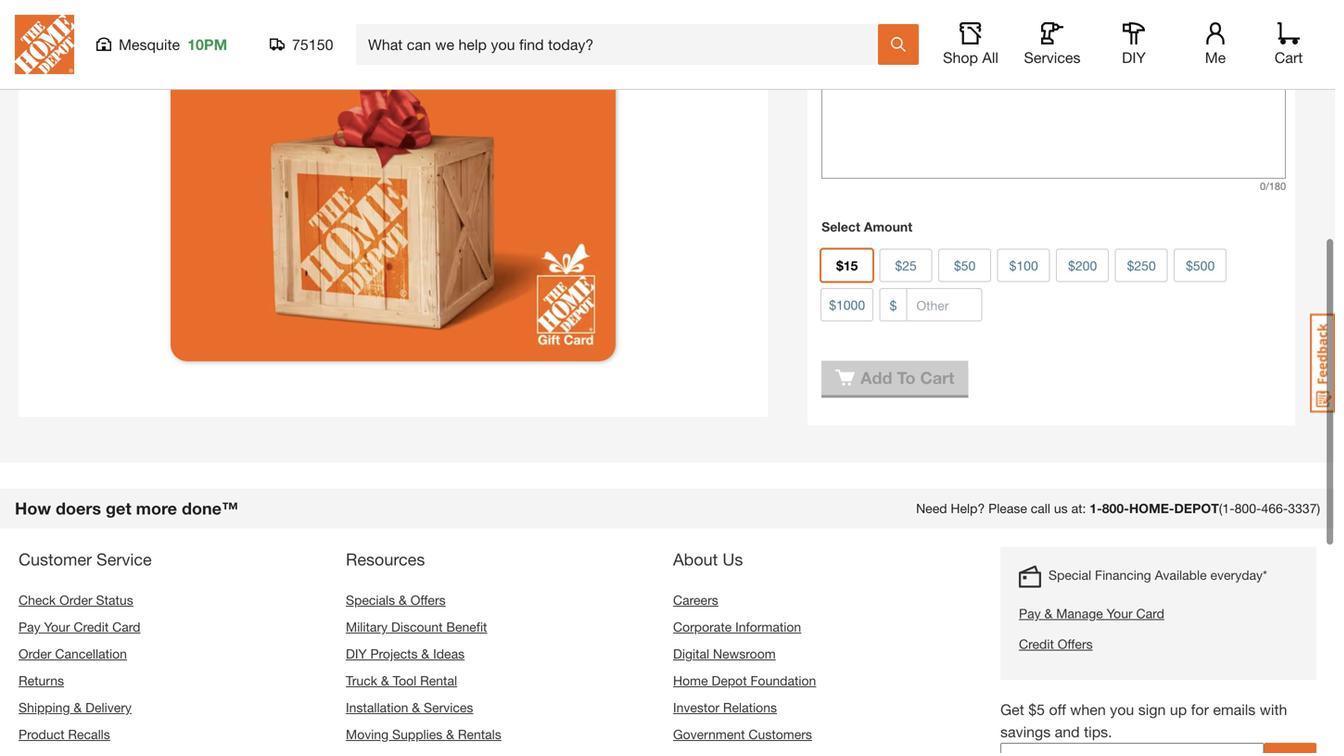 Task type: vqa. For each thing, say whether or not it's contained in the screenshot.
w sacramento 9pm at the left top
no



Task type: locate. For each thing, give the bounding box(es) containing it.
us
[[1054, 501, 1068, 516]]

your up 'order cancellation' link
[[44, 620, 70, 635]]

digital
[[673, 647, 709, 662]]

emails
[[1213, 701, 1256, 719]]

the home depot logo image
[[15, 15, 74, 74]]

your down financing
[[1107, 606, 1133, 622]]

tool
[[393, 674, 417, 689]]

services button
[[1023, 22, 1082, 67]]

truck
[[346, 674, 377, 689]]

$ button
[[880, 289, 981, 321]]

you
[[1110, 701, 1134, 719]]

foundation
[[751, 674, 816, 689]]

0 vertical spatial services
[[1024, 49, 1081, 66]]

cart right me on the top right of page
[[1275, 49, 1303, 66]]

military discount benefit
[[346, 620, 487, 635]]

credit
[[74, 620, 109, 635], [1019, 637, 1054, 652]]

returns
[[19, 674, 64, 689]]

& left manage
[[1044, 606, 1053, 622]]

1 horizontal spatial diy
[[1122, 49, 1146, 66]]

up
[[1170, 701, 1187, 719]]

0 vertical spatial cart
[[1275, 49, 1303, 66]]

& for installation & services
[[412, 700, 420, 716]]

$500
[[1186, 258, 1215, 273]]

order cancellation
[[19, 647, 127, 662]]

your
[[1107, 606, 1133, 622], [44, 620, 70, 635]]

add to cart
[[861, 368, 955, 388]]

0 horizontal spatial cart
[[920, 368, 955, 388]]

card up the 'credit offers' link
[[1136, 606, 1164, 622]]

cart link
[[1268, 22, 1309, 67]]

financing
[[1095, 568, 1151, 583]]

credit down pay & manage your card on the right bottom
[[1019, 637, 1054, 652]]

offers
[[410, 593, 446, 608], [1058, 637, 1093, 652]]

relations
[[723, 700, 777, 716]]

75150
[[292, 36, 333, 53]]

& up the supplies
[[412, 700, 420, 716]]

$1000
[[829, 297, 865, 313]]

1 horizontal spatial pay
[[1019, 606, 1041, 622]]

pay for pay & manage your card
[[1019, 606, 1041, 622]]

services
[[1024, 49, 1081, 66], [424, 700, 473, 716]]

diy
[[1122, 49, 1146, 66], [346, 647, 367, 662]]

Recipient's Name text field
[[822, 0, 1286, 28]]

me button
[[1186, 22, 1245, 67]]

call
[[1031, 501, 1050, 516]]

& inside pay & manage your card link
[[1044, 606, 1053, 622]]

1 horizontal spatial services
[[1024, 49, 1081, 66]]

0 vertical spatial diy
[[1122, 49, 1146, 66]]

1 horizontal spatial order
[[59, 593, 92, 608]]

when
[[1070, 701, 1106, 719]]

$50 button
[[939, 250, 990, 281]]

466-
[[1261, 501, 1288, 516]]

depot
[[1174, 501, 1219, 516]]

0 horizontal spatial offers
[[410, 593, 446, 608]]

need
[[916, 501, 947, 516]]

shop
[[943, 49, 978, 66]]

pay down check
[[19, 620, 40, 635]]

product
[[19, 727, 64, 743]]

0 vertical spatial offers
[[410, 593, 446, 608]]

$100 button
[[998, 250, 1049, 281]]

customer
[[19, 550, 92, 570]]

corporate information
[[673, 620, 801, 635]]

add to cart icon image
[[836, 370, 856, 387]]

&
[[399, 593, 407, 608], [1044, 606, 1053, 622], [421, 647, 429, 662], [381, 674, 389, 689], [74, 700, 82, 716], [412, 700, 420, 716], [446, 727, 454, 743]]

diy left me on the top right of page
[[1122, 49, 1146, 66]]

$250 button
[[1116, 250, 1167, 281]]

moving supplies & rentals link
[[346, 727, 501, 743]]

0 horizontal spatial services
[[424, 700, 473, 716]]

& up military discount benefit link in the bottom left of the page
[[399, 593, 407, 608]]

pay up credit offers
[[1019, 606, 1041, 622]]

about us
[[673, 550, 743, 570]]

1 horizontal spatial cart
[[1275, 49, 1303, 66]]

add to cart button
[[822, 361, 968, 395]]

1 vertical spatial order
[[19, 647, 51, 662]]

0 horizontal spatial your
[[44, 620, 70, 635]]

shop all
[[943, 49, 998, 66]]

customer service
[[19, 550, 152, 570]]

order up returns link
[[19, 647, 51, 662]]

1 vertical spatial cart
[[920, 368, 955, 388]]

cart
[[1275, 49, 1303, 66], [920, 368, 955, 388]]

0 horizontal spatial card
[[112, 620, 140, 635]]

diy button
[[1104, 22, 1164, 67]]

0 horizontal spatial 800-
[[1102, 501, 1129, 516]]

pay your credit card link
[[19, 620, 140, 635]]

1 horizontal spatial offers
[[1058, 637, 1093, 652]]

0 horizontal spatial diy
[[346, 647, 367, 662]]

$25
[[895, 258, 917, 273]]

me
[[1205, 49, 1226, 66]]

default image physical image
[[171, 65, 616, 362]]

Enter Email Address text field
[[1000, 744, 1264, 754]]

credit up cancellation
[[74, 620, 109, 635]]

800- right at:
[[1102, 501, 1129, 516]]

1 horizontal spatial 800-
[[1235, 501, 1261, 516]]

shipping & delivery link
[[19, 700, 132, 716]]

services down recipient's name text box
[[1024, 49, 1081, 66]]

1 vertical spatial diy
[[346, 647, 367, 662]]

diy for diy
[[1122, 49, 1146, 66]]

$5
[[1028, 701, 1045, 719]]

order up "pay your credit card" link
[[59, 593, 92, 608]]

1 vertical spatial credit
[[1019, 637, 1054, 652]]

0 horizontal spatial pay
[[19, 620, 40, 635]]

card
[[1136, 606, 1164, 622], [112, 620, 140, 635]]

shop all button
[[941, 22, 1000, 67]]

government customers
[[673, 727, 812, 743]]

$15 button
[[822, 250, 873, 281]]

moving
[[346, 727, 389, 743]]

1 800- from the left
[[1102, 501, 1129, 516]]

What can we help you find today? search field
[[368, 25, 877, 64]]

& for specials & offers
[[399, 593, 407, 608]]

diy inside button
[[1122, 49, 1146, 66]]

0 horizontal spatial credit
[[74, 620, 109, 635]]

pay for pay your credit card
[[19, 620, 40, 635]]

800-
[[1102, 501, 1129, 516], [1235, 501, 1261, 516]]

service
[[96, 550, 152, 570]]

home-
[[1129, 501, 1174, 516]]

Other number field
[[916, 298, 977, 313]]

& up recalls
[[74, 700, 82, 716]]

800- right depot on the right bottom of the page
[[1235, 501, 1261, 516]]

$15
[[836, 258, 858, 273]]

pay & manage your card link
[[1019, 605, 1267, 624]]

offers down manage
[[1058, 637, 1093, 652]]

home
[[673, 674, 708, 689]]

& left tool at the left of the page
[[381, 674, 389, 689]]

services down rental
[[424, 700, 473, 716]]

offers up discount at left bottom
[[410, 593, 446, 608]]

1 horizontal spatial credit
[[1019, 637, 1054, 652]]

military discount benefit link
[[346, 620, 487, 635]]

benefit
[[446, 620, 487, 635]]

cart right to
[[920, 368, 955, 388]]

shipping
[[19, 700, 70, 716]]

special financing available everyday*
[[1049, 568, 1267, 583]]

returns link
[[19, 674, 64, 689]]

Message (optional) text field
[[822, 70, 1286, 179]]

diy up truck
[[346, 647, 367, 662]]

cart inside button
[[920, 368, 955, 388]]

$500 button
[[1175, 250, 1226, 281]]

1 vertical spatial services
[[424, 700, 473, 716]]

card down status
[[112, 620, 140, 635]]



Task type: describe. For each thing, give the bounding box(es) containing it.
everyday*
[[1210, 568, 1267, 583]]

status
[[96, 593, 133, 608]]

product recalls
[[19, 727, 110, 743]]

help?
[[951, 501, 985, 516]]

3337)
[[1288, 501, 1320, 516]]

$250
[[1127, 258, 1156, 273]]

corporate information link
[[673, 620, 801, 635]]

tips.
[[1084, 724, 1112, 741]]

0 horizontal spatial order
[[19, 647, 51, 662]]

more
[[136, 499, 177, 519]]

how doers get more done™
[[15, 499, 238, 519]]

feedback link image
[[1310, 313, 1335, 414]]

diy for diy projects & ideas
[[346, 647, 367, 662]]

1 horizontal spatial card
[[1136, 606, 1164, 622]]

product recalls link
[[19, 727, 110, 743]]

1 vertical spatial offers
[[1058, 637, 1093, 652]]

need help? please call us at: 1-800-home-depot (1-800-466-3337)
[[916, 501, 1320, 516]]

0 vertical spatial order
[[59, 593, 92, 608]]

investor relations
[[673, 700, 777, 716]]

supplies
[[392, 727, 442, 743]]

10pm
[[187, 36, 227, 53]]

specials & offers
[[346, 593, 446, 608]]

services inside services button
[[1024, 49, 1081, 66]]

select amount
[[822, 219, 912, 235]]

0/180
[[1260, 180, 1286, 192]]

& left the rentals
[[446, 727, 454, 743]]

amount
[[864, 219, 912, 235]]

(1-
[[1219, 501, 1235, 516]]

message
[[822, 48, 874, 64]]

special
[[1049, 568, 1091, 583]]

delivery
[[85, 700, 132, 716]]

installation & services link
[[346, 700, 473, 716]]

for
[[1191, 701, 1209, 719]]

and
[[1055, 724, 1080, 741]]

& for truck & tool rental
[[381, 674, 389, 689]]

government customers link
[[673, 727, 812, 743]]

doers
[[56, 499, 101, 519]]

off
[[1049, 701, 1066, 719]]

sign
[[1138, 701, 1166, 719]]

with
[[1260, 701, 1287, 719]]

careers link
[[673, 593, 718, 608]]

newsroom
[[713, 647, 776, 662]]

installation
[[346, 700, 408, 716]]

savings
[[1000, 724, 1051, 741]]

depot
[[712, 674, 747, 689]]

discount
[[391, 620, 443, 635]]

all
[[982, 49, 998, 66]]

check order status
[[19, 593, 133, 608]]

pay & manage your card
[[1019, 606, 1164, 622]]

investor relations link
[[673, 700, 777, 716]]

$200
[[1068, 258, 1097, 273]]

corporate
[[673, 620, 732, 635]]

digital newsroom
[[673, 647, 776, 662]]

home depot foundation link
[[673, 674, 816, 689]]

resources
[[346, 550, 425, 570]]

$25 button
[[880, 250, 931, 281]]

$1000 button
[[822, 289, 873, 321]]

0 vertical spatial credit
[[74, 620, 109, 635]]

75150 button
[[270, 35, 334, 54]]

1 horizontal spatial your
[[1107, 606, 1133, 622]]

mesquite
[[119, 36, 180, 53]]

$200 button
[[1057, 250, 1108, 281]]

check order status link
[[19, 593, 133, 608]]

available
[[1155, 568, 1207, 583]]

recalls
[[68, 727, 110, 743]]

& left ideas
[[421, 647, 429, 662]]

shipping & delivery
[[19, 700, 132, 716]]

order cancellation link
[[19, 647, 127, 662]]

truck & tool rental link
[[346, 674, 457, 689]]

message (optional)
[[822, 48, 931, 64]]

military
[[346, 620, 388, 635]]

credit offers link
[[1019, 635, 1267, 655]]

diy projects & ideas link
[[346, 647, 465, 662]]

careers
[[673, 593, 718, 608]]

check
[[19, 593, 56, 608]]

1-
[[1090, 501, 1102, 516]]

$50
[[954, 258, 976, 273]]

manage
[[1056, 606, 1103, 622]]

& for pay & manage your card
[[1044, 606, 1053, 622]]

digital newsroom link
[[673, 647, 776, 662]]

pay your credit card
[[19, 620, 140, 635]]

& for shipping & delivery
[[74, 700, 82, 716]]

2 800- from the left
[[1235, 501, 1261, 516]]

specials & offers link
[[346, 593, 446, 608]]

at:
[[1071, 501, 1086, 516]]

to
[[897, 368, 916, 388]]



